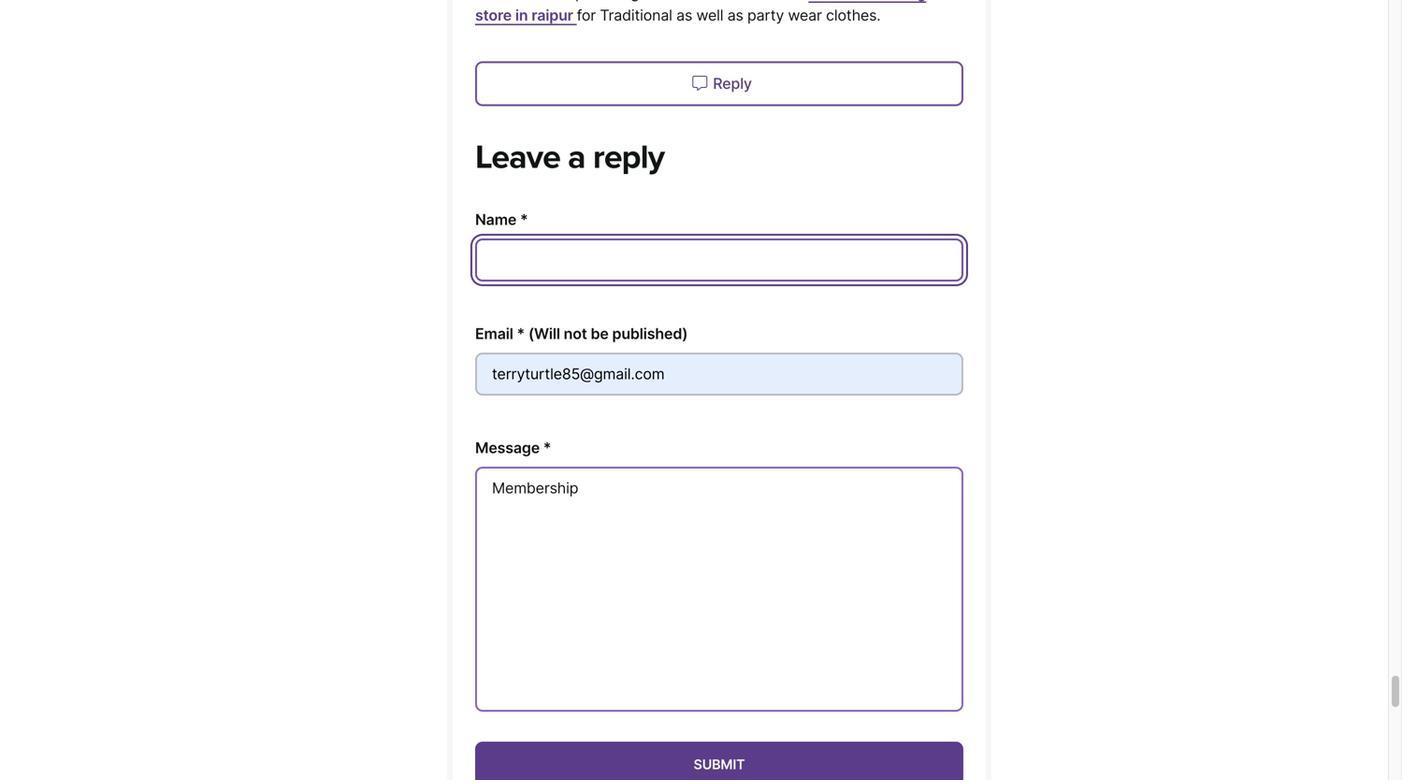 Task type: describe. For each thing, give the bounding box(es) containing it.
be
[[591, 325, 609, 343]]

name *
[[475, 211, 528, 229]]

* for name
[[520, 211, 528, 229]]

email * (will not be published)
[[475, 325, 688, 343]]

wear
[[788, 6, 822, 24]]

Name * text field
[[475, 239, 964, 282]]

women
[[809, 0, 863, 2]]

(will
[[529, 325, 560, 343]]

clothes.
[[826, 6, 881, 24]]

reply link
[[475, 61, 964, 106]]

2 as from the left
[[728, 6, 744, 24]]

name
[[475, 211, 517, 229]]

* for email
[[517, 325, 525, 343]]

Email * (Will not be published) text field
[[475, 353, 964, 396]]

party
[[748, 6, 784, 24]]

email
[[475, 325, 513, 343]]

message *
[[475, 439, 551, 457]]

leave
[[475, 137, 560, 177]]

women clothing store in raipur link
[[475, 0, 927, 24]]

1 as from the left
[[677, 6, 693, 24]]



Task type: vqa. For each thing, say whether or not it's contained in the screenshot.
in
yes



Task type: locate. For each thing, give the bounding box(es) containing it.
*
[[520, 211, 528, 229], [517, 325, 525, 343], [543, 439, 551, 457]]

Message * text field
[[475, 467, 964, 712]]

raipur
[[532, 6, 573, 24]]

as left well
[[677, 6, 693, 24]]

0 vertical spatial *
[[520, 211, 528, 229]]

message
[[475, 439, 540, 457]]

* right name
[[520, 211, 528, 229]]

* right message
[[543, 439, 551, 457]]

well
[[697, 6, 724, 24]]

leave a reply
[[475, 137, 665, 177]]

for
[[577, 6, 596, 24]]

as
[[677, 6, 693, 24], [728, 6, 744, 24]]

clothing
[[866, 0, 927, 2]]

for traditional as well as party wear clothes.
[[577, 6, 881, 24]]

a
[[568, 137, 585, 177]]

1 vertical spatial *
[[517, 325, 525, 343]]

not
[[564, 325, 587, 343]]

store
[[475, 6, 512, 24]]

published)
[[612, 325, 688, 343]]

2 vertical spatial *
[[543, 439, 551, 457]]

in
[[515, 6, 528, 24]]

None submit
[[475, 742, 964, 780]]

1 horizontal spatial as
[[728, 6, 744, 24]]

reply
[[593, 137, 665, 177]]

as right well
[[728, 6, 744, 24]]

women clothing store in raipur
[[475, 0, 927, 24]]

0 horizontal spatial as
[[677, 6, 693, 24]]

* for message
[[543, 439, 551, 457]]

traditional
[[600, 6, 673, 24]]

* left (will at the left of page
[[517, 325, 525, 343]]

reply
[[713, 74, 752, 92]]



